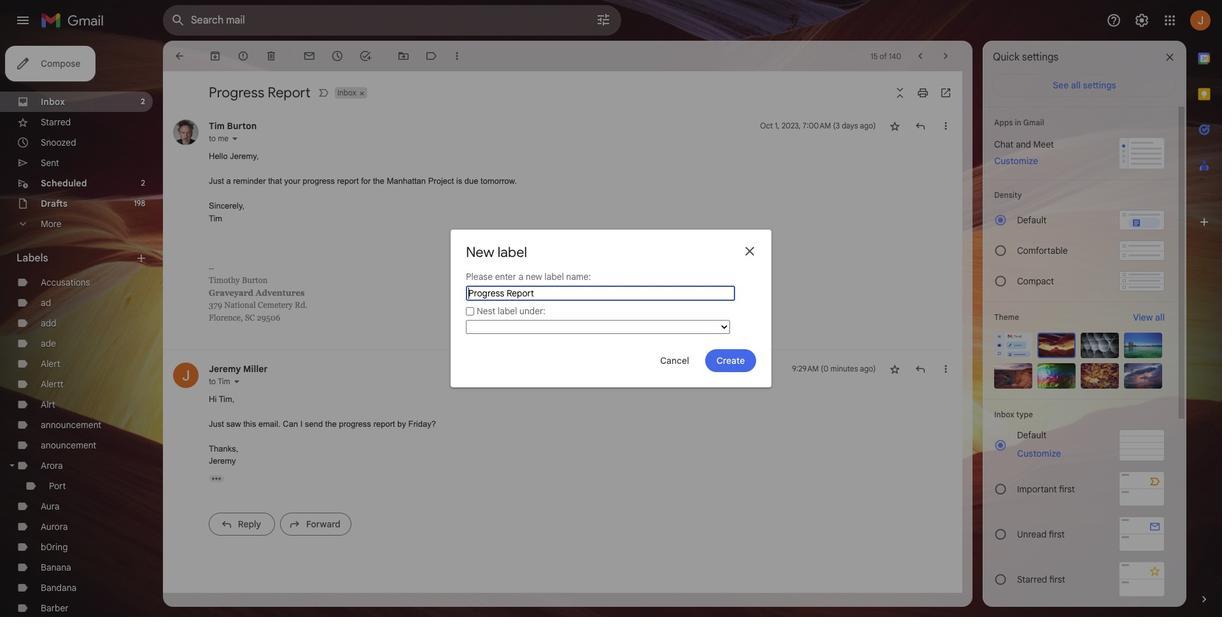 Task type: vqa. For each thing, say whether or not it's contained in the screenshot.
1st Goonies from the right
no



Task type: describe. For each thing, give the bounding box(es) containing it.
search mail image
[[167, 9, 190, 32]]

accusations
[[41, 277, 90, 288]]

not starred checkbox for burton
[[889, 120, 901, 132]]

1 jeremy from the top
[[209, 363, 241, 375]]

1 ago) from the top
[[860, 121, 876, 130]]

arora
[[41, 460, 63, 472]]

manhattan
[[387, 176, 426, 186]]

bandana
[[41, 582, 77, 594]]

progress report
[[209, 84, 311, 101]]

tim,
[[219, 394, 235, 404]]

9:29 am (0 minutes ago) cell
[[792, 363, 876, 375]]

progress
[[209, 84, 264, 101]]

oct 1, 2023, 7:00 am (3 days ago) cell
[[760, 120, 876, 132]]

cemetery
[[258, 300, 293, 310]]

oct 1, 2023, 7:00 am (3 days ago)
[[760, 121, 876, 130]]

thanks,
[[209, 444, 238, 454]]

tim burton
[[209, 120, 257, 132]]

barber link
[[41, 603, 68, 614]]

not important switch
[[317, 87, 330, 99]]

quick
[[993, 51, 1020, 64]]

due
[[464, 176, 478, 186]]

starred for starred "link"
[[41, 116, 71, 128]]

Nest label under: checkbox
[[466, 307, 474, 316]]

new label alert dialog
[[451, 230, 771, 388]]

port link
[[49, 481, 66, 492]]

ade link
[[41, 338, 56, 349]]

1 horizontal spatial progress
[[339, 419, 371, 429]]

2 for scheduled
[[141, 178, 145, 188]]

sent link
[[41, 157, 59, 169]]

2023,
[[782, 121, 801, 130]]

barber
[[41, 603, 68, 614]]

chat
[[994, 139, 1014, 150]]

drafts
[[41, 198, 68, 209]]

ad
[[41, 297, 51, 309]]

to tim
[[209, 377, 230, 386]]

(3
[[833, 121, 840, 130]]

add
[[41, 318, 56, 329]]

jeremy miller
[[209, 363, 268, 375]]

to for jeremy miller
[[209, 377, 216, 386]]

can
[[283, 419, 298, 429]]

1 - from the left
[[209, 263, 212, 273]]

by
[[397, 419, 406, 429]]

important first
[[1017, 483, 1075, 495]]

minutes
[[831, 364, 858, 373]]

9:29 am
[[792, 364, 819, 373]]

inbox button
[[335, 87, 358, 99]]

that
[[268, 176, 282, 186]]

inbox for inbox link
[[41, 96, 65, 108]]

140
[[889, 51, 901, 61]]

new label
[[466, 244, 527, 261]]

a inside "alert dialog"
[[519, 271, 523, 283]]

unread
[[1017, 529, 1047, 540]]

announcement
[[41, 419, 101, 431]]

display density element
[[994, 190, 1165, 200]]

new
[[526, 271, 542, 283]]

aurora
[[41, 521, 68, 533]]

inbox for inbox type
[[994, 410, 1014, 419]]

rd.
[[295, 300, 308, 310]]

chat and meet
[[994, 139, 1054, 150]]

quick settings
[[993, 51, 1059, 64]]

please
[[466, 271, 493, 283]]

report spam image
[[237, 50, 250, 62]]

delete image
[[265, 50, 278, 62]]

198
[[134, 199, 145, 208]]

jeremy,
[[230, 151, 259, 161]]

port
[[49, 481, 66, 492]]

sincerely, tim
[[209, 201, 245, 223]]

back to inbox image
[[173, 50, 186, 62]]

advanced search options image
[[591, 7, 616, 32]]

hi
[[209, 394, 217, 404]]

15 of 140
[[871, 51, 901, 61]]

cancel
[[660, 355, 689, 367]]

new label heading
[[466, 244, 527, 261]]

2 - from the left
[[212, 263, 214, 273]]

to for tim burton
[[209, 134, 216, 143]]

snoozed link
[[41, 137, 76, 148]]

burton for tim
[[227, 120, 257, 132]]

your
[[284, 176, 300, 186]]

0 vertical spatial tim
[[209, 120, 225, 132]]

main menu image
[[15, 13, 31, 28]]

2 ago) from the top
[[860, 364, 876, 373]]

Please enter a new label name: field
[[466, 286, 735, 301]]

to me
[[209, 134, 229, 143]]

theme element
[[994, 311, 1019, 324]]

1,
[[775, 121, 780, 130]]

mark as unread image
[[303, 50, 316, 62]]

tomorrow.
[[481, 176, 517, 186]]

0 vertical spatial progress
[[303, 176, 335, 186]]

379
[[209, 300, 222, 310]]

anouncement link
[[41, 440, 96, 451]]

just for just a reminder that your progress report for the manhattan project is due tomorrow.
[[209, 176, 224, 186]]

florence,
[[209, 313, 243, 322]]

and
[[1016, 139, 1031, 150]]

default for comfortable
[[1017, 215, 1047, 226]]

anouncement
[[41, 440, 96, 451]]

banana
[[41, 562, 71, 574]]

label for new label
[[498, 244, 527, 261]]

timothy
[[209, 276, 240, 285]]

add link
[[41, 318, 56, 329]]

jeremy inside the thanks, jeremy
[[209, 456, 236, 466]]

comfortable
[[1017, 245, 1068, 257]]

hi tim,
[[209, 394, 237, 404]]

tim for sincerely,
[[209, 214, 222, 223]]

oct
[[760, 121, 773, 130]]

compact
[[1017, 276, 1054, 287]]

graveyard
[[209, 288, 253, 298]]

labels
[[17, 252, 48, 265]]

inbox type
[[994, 410, 1033, 419]]

ad link
[[41, 297, 51, 309]]

older image
[[939, 50, 952, 62]]

b0ring
[[41, 542, 68, 553]]

aura
[[41, 501, 60, 512]]



Task type: locate. For each thing, give the bounding box(es) containing it.
thanks, jeremy
[[209, 444, 238, 466]]

0 vertical spatial ago)
[[860, 121, 876, 130]]

friday?
[[408, 419, 436, 429]]

first right unread
[[1049, 529, 1065, 540]]

tim for to
[[218, 377, 230, 386]]

tim
[[209, 120, 225, 132], [209, 214, 222, 223], [218, 377, 230, 386]]

starred for starred first
[[1017, 574, 1047, 585]]

me
[[218, 134, 229, 143]]

project
[[428, 176, 454, 186]]

email.
[[258, 419, 281, 429]]

1 horizontal spatial starred
[[1017, 574, 1047, 585]]

alertt
[[41, 379, 63, 390]]

create button
[[705, 350, 756, 373]]

inbox link
[[41, 96, 65, 108]]

0 horizontal spatial progress
[[303, 176, 335, 186]]

1 vertical spatial report
[[373, 419, 395, 429]]

gmail
[[1023, 118, 1044, 127]]

nest
[[477, 306, 496, 317]]

jeremy down thanks,
[[209, 456, 236, 466]]

0 vertical spatial not starred checkbox
[[889, 120, 901, 132]]

default down type
[[1017, 430, 1047, 441]]

sincerely,
[[209, 201, 245, 211]]

nest label under:
[[477, 306, 545, 317]]

1 to from the top
[[209, 134, 216, 143]]

0 vertical spatial burton
[[227, 120, 257, 132]]

burton for timothy
[[242, 276, 268, 285]]

meet
[[1033, 139, 1054, 150]]

theme
[[994, 313, 1019, 322]]

None search field
[[163, 5, 621, 36]]

please enter a new label name:
[[466, 271, 591, 283]]

0 vertical spatial a
[[226, 176, 231, 186]]

settings image
[[1134, 13, 1150, 28]]

first down unread first
[[1049, 574, 1065, 585]]

alert link
[[41, 358, 60, 370]]

labels navigation
[[0, 41, 163, 617]]

0 vertical spatial jeremy
[[209, 363, 241, 375]]

burton up the me
[[227, 120, 257, 132]]

1 vertical spatial 2
[[141, 178, 145, 188]]

burton inside timothy burton graveyard adventures 379 national cemetery rd. florence, sc 29506
[[242, 276, 268, 285]]

2 vertical spatial label
[[498, 306, 517, 317]]

2 2 from the top
[[141, 178, 145, 188]]

tim down sincerely,
[[209, 214, 222, 223]]

alrt link
[[41, 399, 55, 411]]

(0
[[821, 364, 829, 373]]

1 vertical spatial progress
[[339, 419, 371, 429]]

label
[[498, 244, 527, 261], [545, 271, 564, 283], [498, 306, 517, 317]]

list containing tim burton
[[163, 107, 952, 547]]

arora link
[[41, 460, 63, 472]]

quick settings element
[[993, 51, 1059, 74]]

the right send
[[325, 419, 337, 429]]

type
[[1016, 410, 1033, 419]]

just for just saw this email. can i send the progress report by friday?
[[209, 419, 224, 429]]

inbox inside labels navigation
[[41, 96, 65, 108]]

jeremy up the to tim
[[209, 363, 241, 375]]

announcement link
[[41, 419, 101, 431]]

more
[[41, 218, 61, 230]]

aurora link
[[41, 521, 68, 533]]

burton
[[227, 120, 257, 132], [242, 276, 268, 285]]

reminder
[[233, 176, 266, 186]]

a
[[226, 176, 231, 186], [519, 271, 523, 283]]

name:
[[566, 271, 591, 283]]

this
[[243, 419, 256, 429]]

label right nest
[[498, 306, 517, 317]]

to
[[209, 134, 216, 143], [209, 377, 216, 386]]

2 default from the top
[[1017, 430, 1047, 441]]

snooze image
[[331, 50, 344, 62]]

to up hi
[[209, 377, 216, 386]]

1 vertical spatial tim
[[209, 214, 222, 223]]

1 vertical spatial not starred checkbox
[[889, 363, 901, 375]]

0 vertical spatial the
[[373, 176, 384, 186]]

7:00 am
[[803, 121, 831, 130]]

0 vertical spatial just
[[209, 176, 224, 186]]

ago)
[[860, 121, 876, 130], [860, 364, 876, 373]]

1 not starred checkbox from the top
[[889, 120, 901, 132]]

not starred checkbox right minutes
[[889, 363, 901, 375]]

report
[[337, 176, 359, 186], [373, 419, 395, 429]]

new
[[466, 244, 494, 261]]

labels heading
[[17, 252, 135, 265]]

report left for on the left of the page
[[337, 176, 359, 186]]

0 horizontal spatial starred
[[41, 116, 71, 128]]

inbox up starred "link"
[[41, 96, 65, 108]]

first for important first
[[1059, 483, 1075, 495]]

2 not starred checkbox from the top
[[889, 363, 901, 375]]

0 vertical spatial to
[[209, 134, 216, 143]]

sent
[[41, 157, 59, 169]]

burton up graveyard
[[242, 276, 268, 285]]

29506
[[257, 313, 280, 322]]

label right new
[[545, 271, 564, 283]]

0 horizontal spatial the
[[325, 419, 337, 429]]

tim inside sincerely, tim
[[209, 214, 222, 223]]

for
[[361, 176, 371, 186]]

saw
[[226, 419, 241, 429]]

ago) right minutes
[[860, 364, 876, 373]]

to left the me
[[209, 134, 216, 143]]

1 vertical spatial the
[[325, 419, 337, 429]]

starred first
[[1017, 574, 1065, 585]]

0 vertical spatial starred
[[41, 116, 71, 128]]

banana link
[[41, 562, 71, 574]]

ade
[[41, 338, 56, 349]]

2 jeremy from the top
[[209, 456, 236, 466]]

1 vertical spatial a
[[519, 271, 523, 283]]

alrt
[[41, 399, 55, 411]]

a left new
[[519, 271, 523, 283]]

send
[[305, 419, 323, 429]]

apps
[[994, 118, 1013, 127]]

label up enter
[[498, 244, 527, 261]]

0 vertical spatial 2
[[141, 97, 145, 106]]

1 vertical spatial to
[[209, 377, 216, 386]]

1 vertical spatial starred
[[1017, 574, 1047, 585]]

0 vertical spatial label
[[498, 244, 527, 261]]

0 vertical spatial report
[[337, 176, 359, 186]]

first
[[1059, 483, 1075, 495], [1049, 529, 1065, 540], [1049, 574, 1065, 585]]

not starred checkbox for miller
[[889, 363, 901, 375]]

tim up hi tim,
[[218, 377, 230, 386]]

progress
[[303, 176, 335, 186], [339, 419, 371, 429]]

1 vertical spatial burton
[[242, 276, 268, 285]]

inbox for "inbox" button
[[337, 88, 356, 97]]

1 horizontal spatial report
[[373, 419, 395, 429]]

first for starred first
[[1049, 574, 1065, 585]]

1 default from the top
[[1017, 215, 1047, 226]]

newer image
[[914, 50, 927, 62]]

starred down unread
[[1017, 574, 1047, 585]]

just down hello
[[209, 176, 224, 186]]

inbox type element
[[994, 410, 1165, 419]]

2 vertical spatial first
[[1049, 574, 1065, 585]]

1 vertical spatial ago)
[[860, 364, 876, 373]]

label for nest label under:
[[498, 306, 517, 317]]

aura link
[[41, 501, 60, 512]]

1 horizontal spatial a
[[519, 271, 523, 283]]

archive image
[[209, 50, 222, 62]]

-
[[209, 263, 212, 273], [212, 263, 214, 273]]

1 vertical spatial label
[[545, 271, 564, 283]]

compose
[[41, 58, 81, 69]]

0 horizontal spatial inbox
[[41, 96, 65, 108]]

Not starred checkbox
[[889, 120, 901, 132], [889, 363, 901, 375]]

adventures
[[256, 288, 305, 298]]

inbox inside "inbox" button
[[337, 88, 356, 97]]

first for unread first
[[1049, 529, 1065, 540]]

scheduled
[[41, 178, 87, 189]]

1 vertical spatial jeremy
[[209, 456, 236, 466]]

the
[[373, 176, 384, 186], [325, 419, 337, 429]]

a left reminder
[[226, 176, 231, 186]]

jeremy
[[209, 363, 241, 375], [209, 456, 236, 466]]

just a reminder that your progress report for the manhattan project is due tomorrow.
[[209, 176, 519, 186]]

15
[[871, 51, 878, 61]]

starred up snoozed link
[[41, 116, 71, 128]]

2 vertical spatial tim
[[218, 377, 230, 386]]

1 vertical spatial default
[[1017, 430, 1047, 441]]

9:29 am (0 minutes ago)
[[792, 364, 876, 373]]

2 just from the top
[[209, 419, 224, 429]]

ago) right days
[[860, 121, 876, 130]]

drafts link
[[41, 198, 68, 209]]

hello jeremy,
[[209, 151, 259, 161]]

2 to from the top
[[209, 377, 216, 386]]

1 horizontal spatial inbox
[[337, 88, 356, 97]]

cancel button
[[649, 350, 700, 373]]

add to tasks image
[[359, 50, 372, 62]]

1 vertical spatial just
[[209, 419, 224, 429]]

progress right send
[[339, 419, 371, 429]]

first right the important
[[1059, 483, 1075, 495]]

0 vertical spatial first
[[1059, 483, 1075, 495]]

default for important first
[[1017, 430, 1047, 441]]

just left saw
[[209, 419, 224, 429]]

inbox right not important switch
[[337, 88, 356, 97]]

report left by
[[373, 419, 395, 429]]

snoozed
[[41, 137, 76, 148]]

1 vertical spatial first
[[1049, 529, 1065, 540]]

2 for inbox
[[141, 97, 145, 106]]

0 horizontal spatial report
[[337, 176, 359, 186]]

tab list
[[1186, 41, 1222, 572]]

2 horizontal spatial inbox
[[994, 410, 1014, 419]]

--
[[209, 263, 214, 273]]

list
[[163, 107, 952, 547]]

0 vertical spatial default
[[1017, 215, 1047, 226]]

0 horizontal spatial a
[[226, 176, 231, 186]]

the right for on the left of the page
[[373, 176, 384, 186]]

progress right your
[[303, 176, 335, 186]]

1 horizontal spatial the
[[373, 176, 384, 186]]

inbox left type
[[994, 410, 1014, 419]]

alert
[[41, 358, 60, 370]]

unread first
[[1017, 529, 1065, 540]]

default up comfortable
[[1017, 215, 1047, 226]]

1 just from the top
[[209, 176, 224, 186]]

1 2 from the top
[[141, 97, 145, 106]]

enter
[[495, 271, 516, 283]]

not starred checkbox right days
[[889, 120, 901, 132]]

national
[[224, 300, 256, 310]]

2
[[141, 97, 145, 106], [141, 178, 145, 188]]

tim up to me
[[209, 120, 225, 132]]

starred inside labels navigation
[[41, 116, 71, 128]]

report
[[268, 84, 311, 101]]



